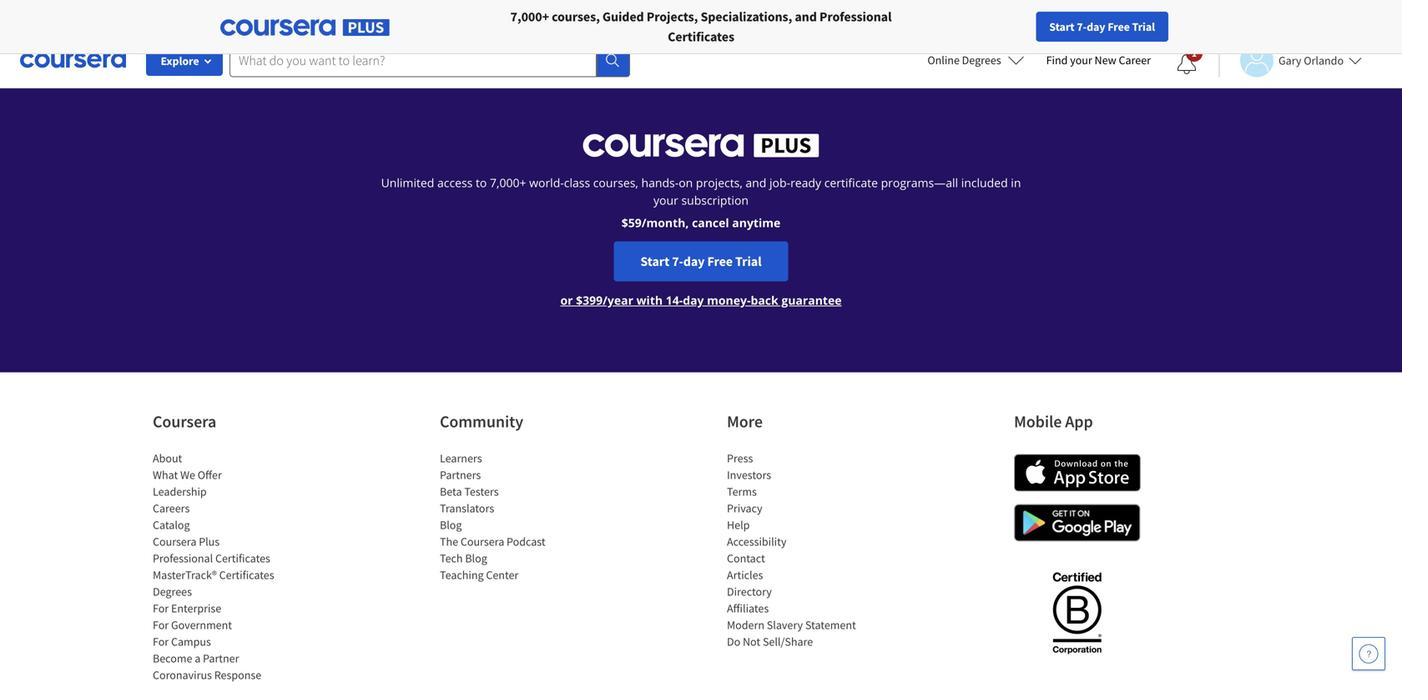 Task type: describe. For each thing, give the bounding box(es) containing it.
translators
[[440, 501, 494, 516]]

included
[[961, 175, 1008, 191]]

or
[[560, 293, 573, 308]]

mobile app
[[1014, 412, 1093, 432]]

about link
[[153, 451, 182, 466]]

beta testers link
[[440, 485, 499, 500]]

2 vertical spatial day
[[683, 293, 704, 308]]

and inside unlimited access to 7,000+ world-class courses, hands-on projects, and job-ready certificate programs—all included in your subscription
[[746, 175, 767, 191]]

access
[[437, 175, 473, 191]]

list for community
[[440, 450, 582, 584]]

list for coursera
[[153, 450, 295, 688]]

articles link
[[727, 568, 763, 583]]

not
[[743, 635, 761, 650]]

explore
[[161, 53, 199, 68]]

1 vertical spatial blog
[[465, 551, 487, 566]]

1 vertical spatial certificates
[[215, 551, 270, 566]]

0 horizontal spatial start 7-day free trial button
[[614, 242, 788, 282]]

for up become
[[153, 635, 169, 650]]

leadership link
[[153, 485, 207, 500]]

world-
[[529, 175, 564, 191]]

for up for campus link
[[153, 618, 169, 633]]

what we offer link
[[153, 468, 222, 483]]

certificate
[[824, 175, 878, 191]]

businesses
[[156, 8, 220, 25]]

hands-
[[641, 175, 679, 191]]

professional inside the 7,000+ courses, guided projects, specializations, and professional certificates
[[820, 8, 892, 25]]

translators link
[[440, 501, 494, 516]]

find your new career
[[1046, 53, 1151, 68]]

guided
[[603, 8, 644, 25]]

list for more
[[727, 450, 869, 651]]

do not sell/share link
[[727, 635, 813, 650]]

help
[[727, 518, 750, 533]]

start 7-day free trial for the top start 7-day free trial button
[[1049, 19, 1155, 34]]

partners
[[440, 468, 481, 483]]

in
[[1011, 175, 1021, 191]]

more
[[727, 412, 763, 432]]

blog link
[[440, 518, 462, 533]]

what
[[153, 468, 178, 483]]

14-
[[666, 293, 683, 308]]

testers
[[464, 485, 499, 500]]

accessibility link
[[727, 535, 787, 550]]

careers link
[[153, 501, 190, 516]]

become
[[153, 651, 192, 667]]

enterprise
[[171, 601, 221, 616]]

universities
[[268, 8, 333, 25]]

mastertrack® certificates link
[[153, 568, 274, 583]]

government
[[171, 618, 232, 633]]

partners link
[[440, 468, 481, 483]]

explore button
[[146, 46, 223, 76]]

gary orlando button
[[1219, 44, 1362, 77]]

What do you want to learn? text field
[[230, 44, 597, 77]]

teaching center link
[[440, 568, 519, 583]]

ready
[[791, 175, 821, 191]]

on
[[679, 175, 693, 191]]

coursera up about
[[153, 412, 216, 432]]

$59 /month, cancel anytime
[[622, 215, 781, 231]]

offer
[[198, 468, 222, 483]]

new
[[1095, 53, 1117, 68]]

with
[[637, 293, 663, 308]]

trial for the top start 7-day free trial button
[[1132, 19, 1155, 34]]

job-
[[770, 175, 791, 191]]

gary orlando
[[1279, 53, 1344, 68]]

start 7-day free trial for start 7-day free trial button to the left
[[641, 253, 762, 270]]

your inside find your new career link
[[1070, 53, 1092, 68]]

certificates inside the 7,000+ courses, guided projects, specializations, and professional certificates
[[668, 28, 734, 45]]

show notifications image
[[1177, 54, 1197, 74]]

back
[[751, 293, 779, 308]]

/month,
[[642, 215, 689, 231]]

for government link
[[153, 618, 232, 633]]

career
[[1119, 53, 1151, 68]]

response
[[214, 668, 261, 683]]

0 vertical spatial start 7-day free trial button
[[1036, 12, 1169, 42]]

center
[[486, 568, 519, 583]]

7,000+ inside the 7,000+ courses, guided projects, specializations, and professional certificates
[[510, 8, 549, 25]]

find
[[1046, 53, 1068, 68]]

7- for start 7-day free trial button to the left
[[672, 253, 683, 270]]

tech blog link
[[440, 551, 487, 566]]

press link
[[727, 451, 753, 466]]

modern
[[727, 618, 765, 633]]

sell/share
[[763, 635, 813, 650]]

1
[[1192, 47, 1197, 60]]

terms link
[[727, 485, 757, 500]]

coursera for about what we offer leadership careers catalog coursera plus professional certificates mastertrack® certificates degrees for enterprise for government for campus become a partner coronavirus response
[[153, 535, 196, 550]]

money-
[[707, 293, 751, 308]]

free for the top start 7-day free trial button
[[1108, 19, 1130, 34]]

about what we offer leadership careers catalog coursera plus professional certificates mastertrack® certificates degrees for enterprise for government for campus become a partner coronavirus response
[[153, 451, 274, 683]]

degrees inside popup button
[[962, 53, 1001, 68]]

privacy
[[727, 501, 763, 516]]

unlimited access to 7,000+ world-class courses, hands-on projects, and job-ready certificate programs—all included in your subscription
[[381, 175, 1021, 208]]

projects,
[[647, 8, 698, 25]]

app
[[1065, 412, 1093, 432]]

coursera plus image for courses,
[[220, 19, 390, 36]]

coursera for learners partners beta testers translators blog the coursera podcast tech blog teaching center
[[461, 535, 504, 550]]

tech
[[440, 551, 463, 566]]



Task type: locate. For each thing, give the bounding box(es) containing it.
for down degrees link
[[153, 601, 169, 616]]

courses, inside the 7,000+ courses, guided projects, specializations, and professional certificates
[[552, 8, 600, 25]]

2 list from the left
[[440, 450, 582, 584]]

0 horizontal spatial start
[[641, 253, 670, 270]]

0 vertical spatial coursera plus image
[[220, 19, 390, 36]]

1 list from the left
[[153, 450, 295, 688]]

1 horizontal spatial blog
[[465, 551, 487, 566]]

about
[[153, 451, 182, 466]]

start 7-day free trial button up new
[[1036, 12, 1169, 42]]

projects,
[[696, 175, 743, 191]]

a
[[195, 651, 201, 667]]

certificates up mastertrack® certificates link
[[215, 551, 270, 566]]

trial up 'career'
[[1132, 19, 1155, 34]]

0 vertical spatial degrees
[[962, 53, 1001, 68]]

and inside the 7,000+ courses, guided projects, specializations, and professional certificates
[[795, 8, 817, 25]]

0 vertical spatial certificates
[[668, 28, 734, 45]]

your right find
[[1070, 53, 1092, 68]]

coursera down catalog at the bottom of the page
[[153, 535, 196, 550]]

0 horizontal spatial your
[[654, 192, 678, 208]]

programs—all
[[881, 175, 958, 191]]

coursera
[[153, 412, 216, 432], [153, 535, 196, 550], [461, 535, 504, 550]]

download on the app store image
[[1014, 455, 1141, 492]]

start up find
[[1049, 19, 1075, 34]]

0 vertical spatial trial
[[1132, 19, 1155, 34]]

1 vertical spatial trial
[[735, 253, 762, 270]]

0 vertical spatial start 7-day free trial
[[1049, 19, 1155, 34]]

0 horizontal spatial list
[[153, 450, 295, 688]]

day for the top start 7-day free trial button
[[1087, 19, 1106, 34]]

your inside unlimited access to 7,000+ world-class courses, hands-on projects, and job-ready certificate programs—all included in your subscription
[[654, 192, 678, 208]]

blog up the
[[440, 518, 462, 533]]

1 vertical spatial free
[[707, 253, 733, 270]]

press
[[727, 451, 753, 466]]

specializations,
[[701, 8, 792, 25]]

0 vertical spatial 7-
[[1077, 19, 1087, 34]]

leadership
[[153, 485, 207, 500]]

and left job- on the right of the page
[[746, 175, 767, 191]]

1 horizontal spatial start 7-day free trial
[[1049, 19, 1155, 34]]

the
[[440, 535, 458, 550]]

articles
[[727, 568, 763, 583]]

1 vertical spatial start
[[641, 253, 670, 270]]

$59
[[622, 215, 642, 231]]

find your new career link
[[1038, 50, 1159, 71]]

0 horizontal spatial free
[[707, 253, 733, 270]]

1 horizontal spatial coursera plus image
[[583, 134, 819, 157]]

degrees down mastertrack®
[[153, 585, 192, 600]]

0 horizontal spatial trial
[[735, 253, 762, 270]]

1 vertical spatial 7,000+
[[490, 175, 526, 191]]

start 7-day free trial up new
[[1049, 19, 1155, 34]]

day left 'money-'
[[683, 293, 704, 308]]

0 vertical spatial blog
[[440, 518, 462, 533]]

help link
[[727, 518, 750, 533]]

day for start 7-day free trial button to the left
[[683, 253, 705, 270]]

affiliates link
[[727, 601, 769, 616]]

0 horizontal spatial professional
[[153, 551, 213, 566]]

trial
[[1132, 19, 1155, 34], [735, 253, 762, 270]]

privacy link
[[727, 501, 763, 516]]

degrees link
[[153, 585, 192, 600]]

0 horizontal spatial and
[[746, 175, 767, 191]]

courses, right 'class'
[[593, 175, 638, 191]]

do
[[727, 635, 741, 650]]

7- for the top start 7-day free trial button
[[1077, 19, 1087, 34]]

for
[[247, 8, 265, 25], [360, 8, 378, 25], [153, 601, 169, 616], [153, 618, 169, 633], [153, 635, 169, 650]]

1 horizontal spatial your
[[1070, 53, 1092, 68]]

or $399 /year with 14-day money-back guarantee
[[560, 293, 842, 308]]

7- up "find your new career"
[[1077, 19, 1087, 34]]

/year
[[603, 293, 633, 308]]

blog up teaching center link
[[465, 551, 487, 566]]

professional inside about what we offer leadership careers catalog coursera plus professional certificates mastertrack® certificates degrees for enterprise for government for campus become a partner coronavirus response
[[153, 551, 213, 566]]

for governments
[[360, 8, 456, 25]]

gary
[[1279, 53, 1302, 68]]

1 vertical spatial day
[[683, 253, 705, 270]]

0 vertical spatial and
[[795, 8, 817, 25]]

investors
[[727, 468, 771, 483]]

1 horizontal spatial start
[[1049, 19, 1075, 34]]

1 horizontal spatial free
[[1108, 19, 1130, 34]]

coursera plus link
[[153, 535, 220, 550]]

1 vertical spatial professional
[[153, 551, 213, 566]]

statement
[[805, 618, 856, 633]]

campus
[[171, 635, 211, 650]]

learners partners beta testers translators blog the coursera podcast tech blog teaching center
[[440, 451, 546, 583]]

1 vertical spatial start 7-day free trial
[[641, 253, 762, 270]]

businesses link
[[131, 0, 227, 33]]

catalog link
[[153, 518, 190, 533]]

coronavirus response link
[[153, 668, 261, 683]]

1 horizontal spatial list
[[440, 450, 582, 584]]

courses, left the guided
[[552, 8, 600, 25]]

learners
[[440, 451, 482, 466]]

cancel
[[692, 215, 729, 231]]

None search field
[[230, 44, 630, 77]]

start 7-day free trial button up or $399 /year with 14-day money-back guarantee
[[614, 242, 788, 282]]

teaching
[[440, 568, 484, 583]]

contact link
[[727, 551, 765, 566]]

your
[[1070, 53, 1092, 68], [654, 192, 678, 208]]

0 vertical spatial your
[[1070, 53, 1092, 68]]

0 vertical spatial professional
[[820, 8, 892, 25]]

coursera inside learners partners beta testers translators blog the coursera podcast tech blog teaching center
[[461, 535, 504, 550]]

for universities
[[247, 8, 333, 25]]

for left governments
[[360, 8, 378, 25]]

for enterprise link
[[153, 601, 221, 616]]

2 vertical spatial certificates
[[219, 568, 274, 583]]

get it on google play image
[[1014, 505, 1141, 542]]

0 vertical spatial day
[[1087, 19, 1106, 34]]

1 vertical spatial your
[[654, 192, 678, 208]]

podcast
[[507, 535, 546, 550]]

1 horizontal spatial degrees
[[962, 53, 1001, 68]]

list containing press
[[727, 450, 869, 651]]

day up or $399 /year with 14-day money-back guarantee
[[683, 253, 705, 270]]

help center image
[[1359, 644, 1379, 664]]

7- up 14-
[[672, 253, 683, 270]]

investors link
[[727, 468, 771, 483]]

coursera inside about what we offer leadership careers catalog coursera plus professional certificates mastertrack® certificates degrees for enterprise for government for campus become a partner coronavirus response
[[153, 535, 196, 550]]

0 horizontal spatial coursera plus image
[[220, 19, 390, 36]]

start up with
[[641, 253, 670, 270]]

list containing about
[[153, 450, 295, 688]]

catalog
[[153, 518, 190, 533]]

1 horizontal spatial and
[[795, 8, 817, 25]]

coursera up tech blog "link"
[[461, 535, 504, 550]]

coursera plus image for access
[[583, 134, 819, 157]]

1 vertical spatial 7-
[[672, 253, 683, 270]]

free up new
[[1108, 19, 1130, 34]]

0 vertical spatial 7,000+
[[510, 8, 549, 25]]

press investors terms privacy help accessibility contact articles directory affiliates modern slavery statement do not sell/share
[[727, 451, 856, 650]]

1 horizontal spatial start 7-day free trial button
[[1036, 12, 1169, 42]]

3 list from the left
[[727, 450, 869, 651]]

0 horizontal spatial 7-
[[672, 253, 683, 270]]

start
[[1049, 19, 1075, 34], [641, 253, 670, 270]]

7,000+
[[510, 8, 549, 25], [490, 175, 526, 191]]

logo of certified b corporation image
[[1043, 563, 1111, 663]]

1 vertical spatial degrees
[[153, 585, 192, 600]]

trial for start 7-day free trial button to the left
[[735, 253, 762, 270]]

coursera image
[[20, 47, 126, 74]]

terms
[[727, 485, 757, 500]]

to
[[476, 175, 487, 191]]

trial down anytime
[[735, 253, 762, 270]]

1 horizontal spatial trial
[[1132, 19, 1155, 34]]

start 7-day free trial button
[[1036, 12, 1169, 42], [614, 242, 788, 282]]

banner navigation
[[13, 0, 470, 33]]

online degrees button
[[914, 42, 1038, 78]]

1 vertical spatial start 7-day free trial button
[[614, 242, 788, 282]]

coursera plus image
[[220, 19, 390, 36], [583, 134, 819, 157]]

unlimited
[[381, 175, 434, 191]]

start 7-day free trial
[[1049, 19, 1155, 34], [641, 253, 762, 270]]

free up 'money-'
[[707, 253, 733, 270]]

degrees
[[962, 53, 1001, 68], [153, 585, 192, 600]]

1 button
[[1164, 44, 1210, 84]]

become a partner link
[[153, 651, 239, 667]]

1 horizontal spatial 7-
[[1077, 19, 1087, 34]]

1 vertical spatial coursera plus image
[[583, 134, 819, 157]]

7,000+ courses, guided projects, specializations, and professional certificates
[[510, 8, 892, 45]]

list
[[153, 450, 295, 688], [440, 450, 582, 584], [727, 450, 869, 651]]

2 horizontal spatial list
[[727, 450, 869, 651]]

0 horizontal spatial start 7-day free trial
[[641, 253, 762, 270]]

certificates down projects,
[[668, 28, 734, 45]]

0 horizontal spatial degrees
[[153, 585, 192, 600]]

certificates down professional certificates link
[[219, 568, 274, 583]]

1 vertical spatial and
[[746, 175, 767, 191]]

7,000+ inside unlimited access to 7,000+ world-class courses, hands-on projects, and job-ready certificate programs—all included in your subscription
[[490, 175, 526, 191]]

professional certificates link
[[153, 551, 270, 566]]

1 vertical spatial courses,
[[593, 175, 638, 191]]

degrees right "online"
[[962, 53, 1001, 68]]

orlando
[[1304, 53, 1344, 68]]

0 horizontal spatial blog
[[440, 518, 462, 533]]

0 vertical spatial start
[[1049, 19, 1075, 34]]

0 vertical spatial free
[[1108, 19, 1130, 34]]

certificates
[[668, 28, 734, 45], [215, 551, 270, 566], [219, 568, 274, 583]]

0 vertical spatial courses,
[[552, 8, 600, 25]]

guarantee
[[782, 293, 842, 308]]

and right specializations, on the top of page
[[795, 8, 817, 25]]

free for start 7-day free trial button to the left
[[707, 253, 733, 270]]

your down hands-
[[654, 192, 678, 208]]

day
[[1087, 19, 1106, 34], [683, 253, 705, 270], [683, 293, 704, 308]]

1 horizontal spatial professional
[[820, 8, 892, 25]]

courses, inside unlimited access to 7,000+ world-class courses, hands-on projects, and job-ready certificate programs—all included in your subscription
[[593, 175, 638, 191]]

for left universities
[[247, 8, 265, 25]]

degrees inside about what we offer leadership careers catalog coursera plus professional certificates mastertrack® certificates degrees for enterprise for government for campus become a partner coronavirus response
[[153, 585, 192, 600]]

mobile
[[1014, 412, 1062, 432]]

day up "find your new career"
[[1087, 19, 1106, 34]]

slavery
[[767, 618, 803, 633]]

list containing learners
[[440, 450, 582, 584]]

for campus link
[[153, 635, 211, 650]]

start 7-day free trial up or $399 /year with 14-day money-back guarantee
[[641, 253, 762, 270]]

beta
[[440, 485, 462, 500]]



Task type: vqa. For each thing, say whether or not it's contained in the screenshot.
left 2023
no



